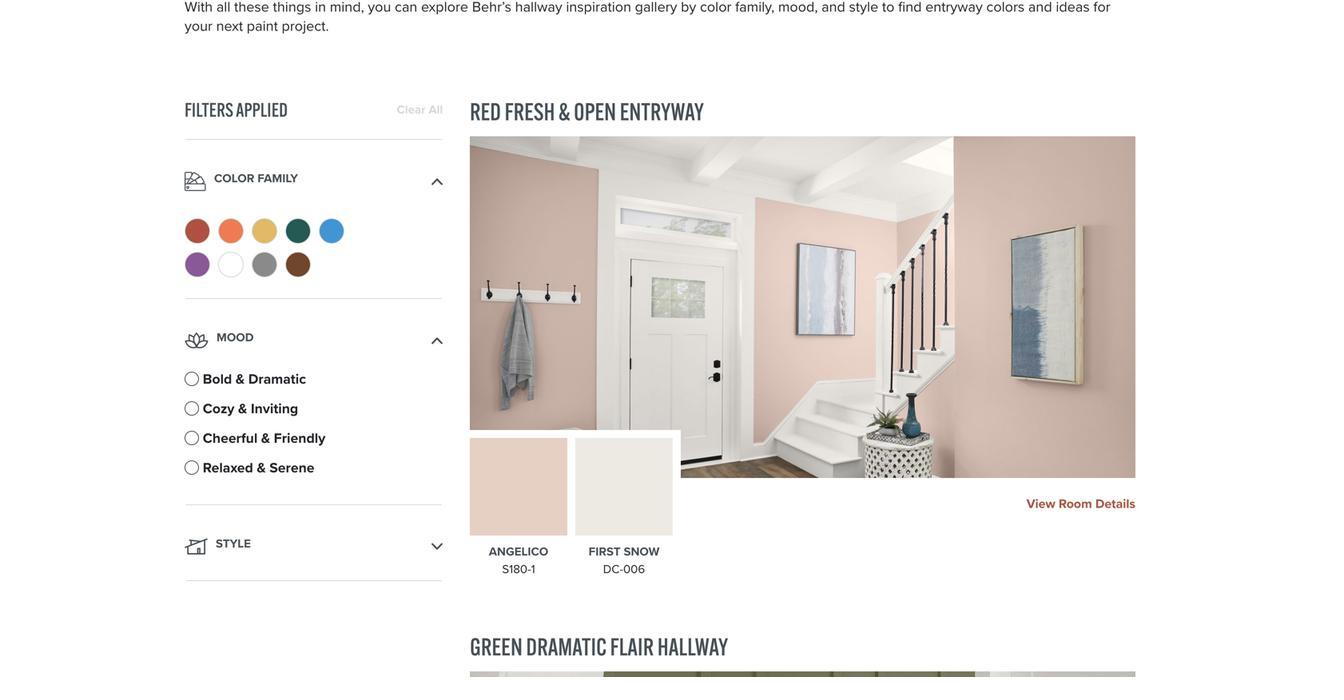 Task type: locate. For each thing, give the bounding box(es) containing it.
0 vertical spatial dramatic
[[248, 368, 306, 389]]

view room details link
[[1027, 494, 1136, 513]]

& inside cheerful & friendly button
[[261, 427, 270, 448]]

all
[[429, 101, 443, 118]]

& down cheerful & friendly button
[[257, 457, 266, 478]]

caret image
[[185, 172, 206, 191], [185, 332, 209, 349], [432, 337, 443, 344]]

0 horizontal spatial dramatic
[[248, 368, 306, 389]]

& for inviting
[[238, 398, 247, 419]]

style
[[216, 535, 251, 552]]

first
[[589, 543, 621, 560]]

cozy & inviting
[[203, 398, 298, 419]]

cheerful & friendly button
[[185, 427, 361, 454]]

dramatic up inviting
[[248, 368, 306, 389]]

caret image for color family
[[432, 178, 443, 185]]

cheerful
[[203, 427, 258, 448]]

cozy & inviting button
[[185, 398, 361, 424]]

inviting
[[251, 398, 298, 419]]

dramatic left flair
[[526, 632, 607, 662]]

& for serene
[[257, 457, 266, 478]]

& right cozy
[[238, 398, 247, 419]]

open
[[574, 97, 616, 126]]

caret image
[[432, 178, 443, 185], [185, 538, 208, 555], [432, 543, 443, 550]]

& inside relaxed & serene "button"
[[257, 457, 266, 478]]

fresh
[[505, 97, 555, 126]]

green dramatic flair hallway
[[470, 632, 728, 662]]

hallway
[[658, 632, 728, 662]]

mood button
[[185, 328, 443, 353]]

red
[[470, 97, 501, 126]]

& right bold
[[236, 368, 245, 389]]

dramatic
[[248, 368, 306, 389], [526, 632, 607, 662]]

&
[[559, 97, 570, 126], [236, 368, 245, 389], [238, 398, 247, 419], [261, 427, 270, 448], [257, 457, 266, 478]]

clear
[[397, 101, 426, 118]]

& inside the cozy & inviting button
[[238, 398, 247, 419]]

& for dramatic
[[236, 368, 245, 389]]

bold
[[203, 368, 232, 389]]

caret image inside color family button
[[432, 178, 443, 185]]

& down the cozy & inviting button
[[261, 427, 270, 448]]

applied
[[236, 98, 288, 122]]

relaxed
[[203, 457, 253, 478]]

red casual relaxed & serene hallway image
[[470, 136, 1136, 478]]

& inside bold & dramatic button
[[236, 368, 245, 389]]

entryway
[[620, 97, 704, 126]]

caret image inside color family button
[[185, 172, 206, 191]]

flair
[[610, 632, 654, 662]]

filters applied
[[185, 98, 288, 122]]

family
[[258, 169, 298, 187]]

relaxed & serene
[[203, 457, 315, 478]]

1
[[531, 560, 535, 578]]

serene
[[270, 457, 315, 478]]

1 horizontal spatial dramatic
[[526, 632, 607, 662]]

caret image for style
[[432, 543, 443, 550]]

dc-
[[603, 560, 623, 578]]



Task type: vqa. For each thing, say whether or not it's contained in the screenshot.
the or inside We are concerned about your health and want to make sure you are aware of the risks associated with sanding or scraping old paint. That is why we began putting lead warning statements on our products several years ago despite the fact that our products have never contained lead pigments. It's also why Behr has actively participated in setting the national standards for lead warnings with the National Paint and Coatings Association (NPCA) and the National Association of Attorneys General (NAAG). Lead was a common ingredient in paint for over a hundred years. In 1978, federal regulations were passed that banned the use of lead in any consumer paints. This is why certain precautions must be taken when working on a home that was built prior to 1978.
no



Task type: describe. For each thing, give the bounding box(es) containing it.
snow
[[624, 543, 660, 560]]

green eclectic bold & dramatic hallway image
[[470, 672, 1136, 677]]

bold & dramatic
[[203, 368, 306, 389]]

friendly
[[274, 427, 326, 448]]

view room details
[[1027, 494, 1136, 513]]

filters
[[185, 98, 233, 122]]

mood
[[217, 328, 254, 346]]

& for friendly
[[261, 427, 270, 448]]

s180-
[[502, 560, 531, 578]]

angelico
[[489, 543, 549, 560]]

dramatic inside button
[[248, 368, 306, 389]]

color family button
[[185, 168, 443, 194]]

color family
[[214, 169, 298, 187]]

red fresh & open entryway
[[470, 97, 704, 126]]

1 vertical spatial dramatic
[[526, 632, 607, 662]]

& left open
[[559, 97, 570, 126]]

style button
[[185, 534, 443, 559]]

relaxed & serene button
[[185, 457, 361, 483]]

caret image for color family
[[185, 172, 206, 191]]

cheerful & friendly
[[203, 427, 326, 448]]

angelico s180-1
[[489, 543, 549, 578]]

first snow dc-006
[[589, 543, 660, 578]]

room
[[1059, 494, 1093, 513]]

view
[[1027, 494, 1056, 513]]

bold & dramatic button
[[185, 368, 361, 395]]

clear all button
[[389, 101, 443, 118]]

cozy
[[203, 398, 235, 419]]

details
[[1096, 494, 1136, 513]]

006
[[623, 560, 645, 578]]

green
[[470, 632, 523, 662]]

clear all
[[397, 101, 443, 118]]

color
[[214, 169, 254, 187]]

caret image for mood
[[185, 332, 209, 349]]



